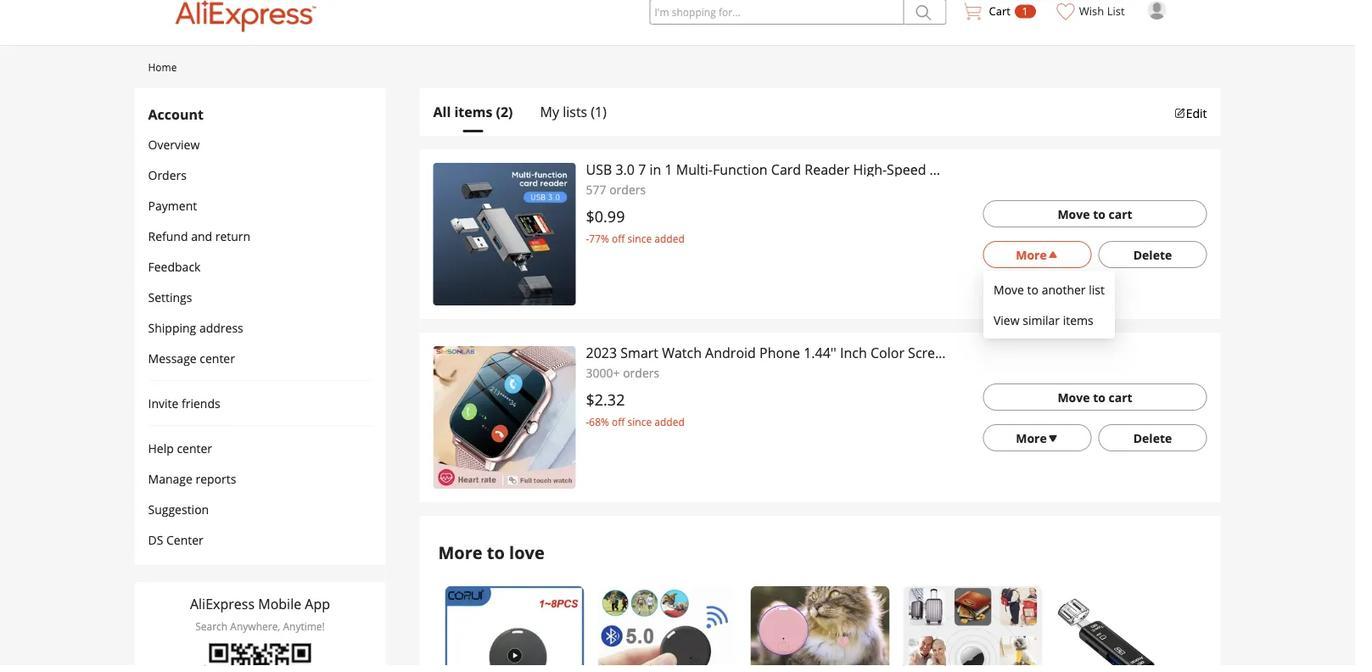 Task type: describe. For each thing, give the bounding box(es) containing it.
and
[[191, 228, 212, 244]]

more for $2.32
[[1016, 430, 1047, 446]]

move to cart for $0.99
[[1058, 206, 1133, 222]]

manage
[[148, 471, 193, 487]]

delete button for $0.99
[[1099, 241, 1207, 268]]

move to cart button for $0.99
[[983, 200, 1207, 227]]

account
[[148, 105, 204, 123]]

shipping address
[[148, 320, 243, 336]]

mobile
[[258, 595, 301, 613]]

3000+
[[586, 365, 620, 381]]

refund
[[148, 228, 188, 244]]

message
[[148, 350, 197, 366]]

cart for $2.32
[[1109, 389, 1133, 405]]

- for $2.32
[[586, 415, 589, 429]]

move to cart button for $2.32
[[983, 384, 1207, 411]]

more to love
[[438, 541, 545, 564]]

1 vertical spatial items
[[1063, 312, 1094, 328]]

center for message center
[[200, 350, 235, 366]]

wish list
[[1079, 3, 1125, 19]]

wish
[[1079, 3, 1104, 19]]

friends
[[182, 395, 220, 411]]

message center
[[148, 350, 235, 366]]

anytime!
[[283, 620, 325, 634]]

all items (2)
[[433, 103, 513, 121]]

move to cart for $2.32
[[1058, 389, 1133, 405]]

aliexpress mobile app search anywhere, anytime!
[[190, 595, 330, 634]]

center
[[166, 532, 204, 548]]

lists
[[563, 103, 587, 121]]

list
[[1089, 281, 1105, 297]]

my
[[540, 103, 559, 121]]

1
[[1023, 4, 1028, 18]]

another
[[1042, 281, 1086, 297]]

(1)
[[591, 103, 607, 121]]

2 vertical spatial more
[[438, 541, 483, 564]]

more for $0.99
[[1016, 247, 1047, 263]]

return
[[215, 228, 251, 244]]

$2.32
[[586, 389, 625, 410]]

app
[[305, 595, 330, 613]]

edit
[[1186, 105, 1207, 121]]

home link
[[148, 60, 177, 74]]

I'm shopping for... text field
[[650, 0, 904, 25]]

view
[[994, 312, 1020, 328]]

% for $0.99
[[601, 231, 609, 245]]

aliexpress
[[190, 595, 255, 613]]

anywhere,
[[230, 620, 280, 634]]

off for $2.32
[[612, 415, 625, 429]]

delete button for $2.32
[[1099, 424, 1207, 452]]

refund and return
[[148, 228, 251, 244]]

cart for $0.99
[[1109, 206, 1133, 222]]

added for $2.32
[[655, 415, 685, 429]]

move to another list
[[994, 281, 1105, 297]]

off for $0.99
[[612, 231, 625, 245]]

reports
[[196, 471, 236, 487]]

manage reports
[[148, 471, 236, 487]]

address
[[199, 320, 243, 336]]

invite friends
[[148, 395, 220, 411]]

center for help center
[[177, 440, 212, 456]]

orders for $0.99
[[609, 181, 646, 197]]



Task type: vqa. For each thing, say whether or not it's contained in the screenshot.
Wish List link
yes



Task type: locate. For each thing, give the bounding box(es) containing it.
off inside the 577 orders $0.99 -77 % off since added
[[612, 231, 625, 245]]

similar
[[1023, 312, 1060, 328]]

view similar items
[[994, 312, 1094, 328]]

- inside 3000+ orders $2.32 -68 % off since added
[[586, 415, 589, 429]]

added right "77"
[[655, 231, 685, 245]]

3000+ orders $2.32 -68 % off since added
[[586, 365, 685, 429]]

mini gps mobile bluetooth 5.0 tracker anti-lost device round anti-lost device pet kids bag wallet tracking smart finder locator image
[[598, 586, 737, 666]]

1 off from the top
[[612, 231, 625, 245]]

items down 'another'
[[1063, 312, 1094, 328]]

since inside the 577 orders $0.99 -77 % off since added
[[628, 231, 652, 245]]

- inside the 577 orders $0.99 -77 % off since added
[[586, 231, 589, 245]]

1 horizontal spatial items
[[1063, 312, 1094, 328]]

77
[[589, 231, 601, 245]]

1 % from the top
[[601, 231, 609, 245]]

since for $0.99
[[628, 231, 652, 245]]

center down address
[[200, 350, 235, 366]]

- down $0.99
[[586, 231, 589, 245]]

1 more button from the top
[[983, 241, 1092, 268]]

0 vertical spatial move to cart button
[[983, 200, 1207, 227]]

0 vertical spatial center
[[200, 350, 235, 366]]

0 vertical spatial more
[[1016, 247, 1047, 263]]

% down $0.99
[[601, 231, 609, 245]]

1 added from the top
[[655, 231, 685, 245]]

added
[[655, 231, 685, 245], [655, 415, 685, 429]]

ds
[[148, 532, 163, 548]]

cart
[[989, 3, 1011, 19]]

2 move to cart button from the top
[[983, 384, 1207, 411]]

help
[[148, 440, 174, 456]]

added for $0.99
[[655, 231, 685, 245]]

1 move to cart button from the top
[[983, 200, 1207, 227]]

0 vertical spatial added
[[655, 231, 685, 245]]

orders right 577
[[609, 181, 646, 197]]

love
[[509, 541, 545, 564]]

1 vertical spatial move to cart
[[1058, 389, 1133, 405]]

1 vertical spatial move
[[994, 281, 1024, 297]]

move down view similar items
[[1058, 389, 1090, 405]]

1 since from the top
[[628, 231, 652, 245]]

orders for $2.32
[[623, 365, 660, 381]]

overview
[[148, 136, 200, 152]]

% inside the 577 orders $0.99 -77 % off since added
[[601, 231, 609, 245]]

my lists (1)
[[540, 103, 607, 121]]

1 vertical spatial more
[[1016, 430, 1047, 446]]

0 vertical spatial move to cart
[[1058, 206, 1133, 222]]

0 vertical spatial cart
[[1109, 206, 1133, 222]]

items
[[454, 103, 493, 121], [1063, 312, 1094, 328]]

move to cart
[[1058, 206, 1133, 222], [1058, 389, 1133, 405]]

1 vertical spatial move to cart button
[[983, 384, 1207, 411]]

2 delete button from the top
[[1099, 424, 1207, 452]]

delete
[[1134, 247, 1172, 263], [1134, 430, 1172, 446]]

1 vertical spatial added
[[655, 415, 685, 429]]

2 since from the top
[[628, 415, 652, 429]]

1 vertical spatial center
[[177, 440, 212, 456]]

2 off from the top
[[612, 415, 625, 429]]

$0.99
[[586, 206, 625, 227]]

% inside 3000+ orders $2.32 -68 % off since added
[[601, 415, 609, 429]]

more button for $2.32
[[983, 424, 1092, 452]]

orders right 3000+
[[623, 365, 660, 381]]

68
[[589, 415, 601, 429]]

(2)
[[496, 103, 513, 121]]

1 vertical spatial -
[[586, 415, 589, 429]]

1 delete from the top
[[1134, 247, 1172, 263]]

2 - from the top
[[586, 415, 589, 429]]

0 vertical spatial %
[[601, 231, 609, 245]]

None submit
[[904, 0, 947, 25]]

items left (2)
[[454, 103, 493, 121]]

- for $0.99
[[586, 231, 589, 245]]

off right 68
[[612, 415, 625, 429]]

mini bluetooth 4.0 anti-lost device gps tracker round anti-lost device fashion pet kids bag wallet tracking smart finder locator image
[[903, 586, 1043, 666]]

to
[[1093, 206, 1106, 222], [1027, 281, 1039, 297], [1093, 389, 1106, 405], [487, 541, 505, 564]]

1 delete button from the top
[[1099, 241, 1207, 268]]

off right "77"
[[612, 231, 625, 245]]

577
[[586, 181, 606, 197]]

search
[[195, 620, 228, 634]]

move up 'another'
[[1058, 206, 1090, 222]]

delete for $0.99
[[1134, 247, 1172, 263]]

move up view
[[994, 281, 1024, 297]]

off
[[612, 231, 625, 245], [612, 415, 625, 429]]

-
[[586, 231, 589, 245], [586, 415, 589, 429]]

since inside 3000+ orders $2.32 -68 % off since added
[[628, 415, 652, 429]]

wish list link
[[1049, 0, 1134, 33]]

1 vertical spatial orders
[[623, 365, 660, 381]]

1 cart from the top
[[1109, 206, 1133, 222]]

orders inside the 577 orders $0.99 -77 % off since added
[[609, 181, 646, 197]]

0 vertical spatial -
[[586, 231, 589, 245]]

suggestion
[[148, 501, 209, 517]]

added inside the 577 orders $0.99 -77 % off since added
[[655, 231, 685, 245]]

0 vertical spatial more button
[[983, 241, 1092, 268]]

more
[[1016, 247, 1047, 263], [1016, 430, 1047, 446], [438, 541, 483, 564]]

0 vertical spatial delete button
[[1099, 241, 1207, 268]]

since right 68
[[628, 415, 652, 429]]

feedback
[[148, 258, 201, 275]]

move for $2.32
[[1058, 389, 1090, 405]]

2 cart from the top
[[1109, 389, 1133, 405]]

2 added from the top
[[655, 415, 685, 429]]

move to cart button
[[983, 200, 1207, 227], [983, 384, 1207, 411]]

1 vertical spatial %
[[601, 415, 609, 429]]

577 orders $0.99 -77 % off since added
[[586, 181, 685, 245]]

orders
[[148, 167, 187, 183]]

mini dog gps bluetooth 5.0 tracker anti-lost device round anti-lost device pet kids bag wallet tracking smart finder locator image
[[751, 586, 890, 666]]

1 vertical spatial delete button
[[1099, 424, 1207, 452]]

% down $2.32
[[601, 415, 609, 429]]

help center
[[148, 440, 212, 456]]

2 delete from the top
[[1134, 430, 1172, 446]]

move
[[1058, 206, 1090, 222], [994, 281, 1024, 297], [1058, 389, 1090, 405]]

0 vertical spatial move
[[1058, 206, 1090, 222]]

2 % from the top
[[601, 415, 609, 429]]

delete button
[[1099, 241, 1207, 268], [1099, 424, 1207, 452]]

move for $0.99
[[1058, 206, 1090, 222]]

settings
[[148, 289, 192, 305]]

payment
[[148, 197, 197, 213]]

5 in 1 multifunction usb 3.0 type c/usb /micro usb/tf/sd memory card reader otg card reader adapter mobile phone accessories image
[[1056, 586, 1195, 666]]

off inside 3000+ orders $2.32 -68 % off since added
[[612, 415, 625, 429]]

delete for $2.32
[[1134, 430, 1172, 446]]

0 horizontal spatial items
[[454, 103, 493, 121]]

% for $2.32
[[601, 415, 609, 429]]

0 vertical spatial orders
[[609, 181, 646, 197]]

- down $2.32
[[586, 415, 589, 429]]

1 - from the top
[[586, 231, 589, 245]]

1~8pcs mini gps tracker 5.0 anti-lost device pet kids bag wallet tracking for ios/ android smart finder locator image
[[445, 586, 584, 666]]

1 vertical spatial more button
[[983, 424, 1092, 452]]

added right 68
[[655, 415, 685, 429]]

since
[[628, 231, 652, 245], [628, 415, 652, 429]]

list
[[1107, 3, 1125, 19]]

more button for $0.99
[[983, 241, 1092, 268]]

orders inside 3000+ orders $2.32 -68 % off since added
[[623, 365, 660, 381]]

1 move to cart from the top
[[1058, 206, 1133, 222]]

home
[[148, 60, 177, 74]]

2 vertical spatial move
[[1058, 389, 1090, 405]]

center
[[200, 350, 235, 366], [177, 440, 212, 456]]

orders
[[609, 181, 646, 197], [623, 365, 660, 381]]

invite
[[148, 395, 179, 411]]

0 vertical spatial delete
[[1134, 247, 1172, 263]]

0 vertical spatial since
[[628, 231, 652, 245]]

cart
[[1109, 206, 1133, 222], [1109, 389, 1133, 405]]

center up manage reports
[[177, 440, 212, 456]]

%
[[601, 231, 609, 245], [601, 415, 609, 429]]

1 vertical spatial off
[[612, 415, 625, 429]]

0 vertical spatial off
[[612, 231, 625, 245]]

0 vertical spatial items
[[454, 103, 493, 121]]

more button
[[983, 241, 1092, 268], [983, 424, 1092, 452]]

since right "77"
[[628, 231, 652, 245]]

1 vertical spatial cart
[[1109, 389, 1133, 405]]

shipping
[[148, 320, 196, 336]]

1 vertical spatial since
[[628, 415, 652, 429]]

ds center
[[148, 532, 204, 548]]

all
[[433, 103, 451, 121]]

2 more button from the top
[[983, 424, 1092, 452]]

1 vertical spatial delete
[[1134, 430, 1172, 446]]

added inside 3000+ orders $2.32 -68 % off since added
[[655, 415, 685, 429]]

2 move to cart from the top
[[1058, 389, 1133, 405]]

since for $2.32
[[628, 415, 652, 429]]



